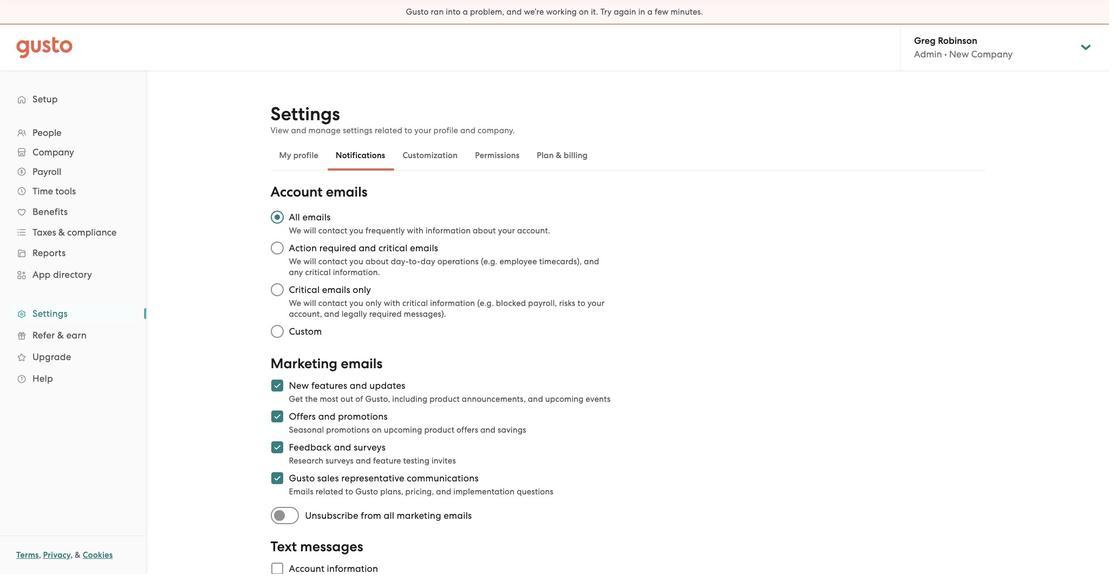 Task type: describe. For each thing, give the bounding box(es) containing it.
gusto navigation element
[[0, 71, 146, 407]]

& for earn
[[57, 330, 64, 341]]

updates
[[370, 380, 406, 391]]

view
[[271, 126, 289, 135]]

working
[[546, 7, 577, 17]]

admin
[[915, 49, 943, 60]]

and down communications
[[436, 487, 452, 497]]

(e.g. inside we will contact you only with critical information (e.g. blocked payroll, risks to your account, and legally required messages).
[[477, 299, 494, 308]]

unsubscribe
[[305, 510, 359, 521]]

problem,
[[470, 7, 505, 17]]

and down the frequently
[[359, 243, 376, 254]]

communications
[[407, 473, 479, 484]]

few
[[655, 7, 669, 17]]

seasonal promotions on upcoming product offers and savings
[[289, 425, 527, 435]]

marketing emails
[[271, 355, 383, 372]]

feedback
[[289, 442, 332, 453]]

action required and critical emails
[[289, 243, 438, 254]]

1 you from the top
[[350, 226, 364, 236]]

refer & earn link
[[11, 326, 135, 345]]

text messages
[[271, 539, 363, 555]]

it.
[[591, 7, 599, 17]]

time
[[33, 186, 53, 197]]

and left the we're
[[507, 7, 522, 17]]

will for critical
[[304, 299, 316, 308]]

1 horizontal spatial your
[[498, 226, 515, 236]]

benefits
[[33, 206, 68, 217]]

0 horizontal spatial upcoming
[[384, 425, 422, 435]]

•
[[945, 49, 947, 60]]

all
[[289, 212, 300, 223]]

payroll button
[[11, 162, 135, 182]]

reports link
[[11, 243, 135, 263]]

2 a from the left
[[648, 7, 653, 17]]

Feedback and surveys checkbox
[[265, 436, 289, 459]]

settings view and manage settings related to your profile and company.
[[271, 103, 515, 135]]

tools
[[55, 186, 76, 197]]

permissions button
[[467, 142, 528, 169]]

1 vertical spatial new
[[289, 380, 309, 391]]

in
[[639, 7, 646, 17]]

New features and updates checkbox
[[265, 374, 289, 398]]

we will contact you frequently with information about your account.
[[289, 226, 551, 236]]

messages
[[300, 539, 363, 555]]

time tools button
[[11, 182, 135, 201]]

blocked
[[496, 299, 526, 308]]

marketing
[[271, 355, 338, 372]]

implementation
[[454, 487, 515, 497]]

taxes
[[33, 227, 56, 238]]

to inside settings view and manage settings related to your profile and company.
[[405, 126, 413, 135]]

0 vertical spatial critical
[[379, 243, 408, 254]]

employee
[[500, 257, 537, 267]]

1 horizontal spatial upcoming
[[546, 394, 584, 404]]

required inside we will contact you only with critical information (e.g. blocked payroll, risks to your account, and legally required messages).
[[369, 309, 402, 319]]

terms , privacy , & cookies
[[16, 550, 113, 560]]

savings
[[498, 425, 527, 435]]

only inside we will contact you only with critical information (e.g. blocked payroll, risks to your account, and legally required messages).
[[366, 299, 382, 308]]

and right view
[[291, 126, 307, 135]]

any
[[289, 268, 303, 277]]

0 vertical spatial only
[[353, 284, 371, 295]]

day-
[[391, 257, 409, 267]]

1 , from the left
[[39, 550, 41, 560]]

get
[[289, 394, 303, 404]]

people button
[[11, 123, 135, 142]]

and down most
[[318, 411, 336, 422]]

All emails radio
[[265, 205, 289, 229]]

contact for critical
[[318, 299, 348, 308]]

critical emails only
[[289, 284, 371, 295]]

billing
[[564, 151, 588, 160]]

home image
[[16, 37, 73, 58]]

contact for action
[[318, 257, 348, 267]]

emails
[[289, 487, 314, 497]]

0 horizontal spatial required
[[319, 243, 357, 254]]

testing
[[403, 456, 430, 466]]

out
[[341, 394, 354, 404]]

1 horizontal spatial about
[[473, 226, 496, 236]]

privacy
[[43, 550, 71, 560]]

all emails
[[289, 212, 331, 223]]

with for all emails
[[407, 226, 424, 236]]

feedback and surveys
[[289, 442, 386, 453]]

taxes & compliance
[[33, 227, 117, 238]]

0 vertical spatial on
[[579, 7, 589, 17]]

gusto,
[[365, 394, 390, 404]]

Gusto sales representative communications checkbox
[[265, 466, 289, 490]]

0 horizontal spatial to
[[346, 487, 353, 497]]

critical inside we will contact you only with critical information (e.g. blocked payroll, risks to your account, and legally required messages).
[[403, 299, 428, 308]]

to inside we will contact you only with critical information (e.g. blocked payroll, risks to your account, and legally required messages).
[[578, 299, 586, 308]]

earn
[[66, 330, 87, 341]]

Custom radio
[[265, 320, 289, 344]]

settings
[[343, 126, 373, 135]]

Action required and critical emails radio
[[265, 236, 289, 260]]

try
[[601, 7, 612, 17]]

emails for marketing emails
[[341, 355, 383, 372]]

your inside we will contact you only with critical information (e.g. blocked payroll, risks to your account, and legally required messages).
[[588, 299, 605, 308]]

ran
[[431, 7, 444, 17]]

company.
[[478, 126, 515, 135]]

plan & billing
[[537, 151, 588, 160]]

questions
[[517, 487, 554, 497]]

emails down implementation
[[444, 510, 472, 521]]

and up of
[[350, 380, 367, 391]]

my profile button
[[271, 142, 327, 169]]

compliance
[[67, 227, 117, 238]]

terms link
[[16, 550, 39, 560]]

account
[[271, 184, 323, 200]]

settings for settings
[[33, 308, 68, 319]]

we're
[[524, 7, 544, 17]]

settings link
[[11, 304, 135, 323]]

text
[[271, 539, 297, 555]]

we for action
[[289, 257, 301, 267]]

cookies
[[83, 550, 113, 560]]

customization
[[403, 151, 458, 160]]

we will contact you about day-to-day operations (e.g. employee timecards), and any critical information.
[[289, 257, 600, 277]]

app directory
[[33, 269, 92, 280]]

new features and updates
[[289, 380, 406, 391]]

you for only
[[350, 299, 364, 308]]

upgrade
[[33, 352, 71, 362]]

terms
[[16, 550, 39, 560]]

app directory link
[[11, 265, 135, 284]]

information inside we will contact you only with critical information (e.g. blocked payroll, risks to your account, and legally required messages).
[[430, 299, 475, 308]]

(e.g. inside the 'we will contact you about day-to-day operations (e.g. employee timecards), and any critical information.'
[[481, 257, 498, 267]]

emails for account emails
[[326, 184, 368, 200]]

account,
[[289, 309, 322, 319]]

company inside the greg robinson admin • new company
[[972, 49, 1013, 60]]

company button
[[11, 142, 135, 162]]

research
[[289, 456, 324, 466]]



Task type: vqa. For each thing, say whether or not it's contained in the screenshot.


Task type: locate. For each thing, give the bounding box(es) containing it.
& left earn
[[57, 330, 64, 341]]

1 contact from the top
[[318, 226, 348, 236]]

0 vertical spatial your
[[415, 126, 432, 135]]

0 vertical spatial required
[[319, 243, 357, 254]]

1 horizontal spatial settings
[[271, 103, 340, 125]]

0 horizontal spatial with
[[384, 299, 401, 308]]

0 horizontal spatial new
[[289, 380, 309, 391]]

contact
[[318, 226, 348, 236], [318, 257, 348, 267], [318, 299, 348, 308]]

we for critical
[[289, 299, 301, 308]]

payroll
[[33, 166, 61, 177]]

& inside dropdown button
[[58, 227, 65, 238]]

we up the account,
[[289, 299, 301, 308]]

will for all
[[304, 226, 316, 236]]

risks
[[559, 299, 576, 308]]

contact inside we will contact you only with critical information (e.g. blocked payroll, risks to your account, and legally required messages).
[[318, 299, 348, 308]]

Offers and promotions checkbox
[[265, 405, 289, 429]]

contact for all
[[318, 226, 348, 236]]

you up legally
[[350, 299, 364, 308]]

gusto up emails
[[289, 473, 315, 484]]

settings up manage
[[271, 103, 340, 125]]

frequently
[[366, 226, 405, 236]]

benefits link
[[11, 202, 135, 222]]

surveys down feedback and surveys
[[326, 456, 354, 466]]

, left privacy link
[[39, 550, 41, 560]]

gusto ran into a problem, and we're working on it. try again in a few minutes.
[[406, 7, 704, 17]]

1 vertical spatial gusto
[[289, 473, 315, 484]]

you inside we will contact you only with critical information (e.g. blocked payroll, risks to your account, and legally required messages).
[[350, 299, 364, 308]]

Account information checkbox
[[265, 557, 289, 574]]

1 horizontal spatial on
[[579, 7, 589, 17]]

you up the action required and critical emails at the top of the page
[[350, 226, 364, 236]]

0 vertical spatial related
[[375, 126, 403, 135]]

critical up "day-"
[[379, 243, 408, 254]]

only down information.
[[353, 284, 371, 295]]

time tools
[[33, 186, 76, 197]]

0 horizontal spatial a
[[463, 7, 468, 17]]

and
[[507, 7, 522, 17], [291, 126, 307, 135], [461, 126, 476, 135], [359, 243, 376, 254], [584, 257, 600, 267], [324, 309, 340, 319], [350, 380, 367, 391], [528, 394, 543, 404], [318, 411, 336, 422], [481, 425, 496, 435], [334, 442, 352, 453], [356, 456, 371, 466], [436, 487, 452, 497]]

1 vertical spatial product
[[424, 425, 455, 435]]

surveys
[[354, 442, 386, 453], [326, 456, 354, 466]]

1 vertical spatial about
[[366, 257, 389, 267]]

(e.g.
[[481, 257, 498, 267], [477, 299, 494, 308]]

and inside the 'we will contact you about day-to-day operations (e.g. employee timecards), and any critical information.'
[[584, 257, 600, 267]]

2 will from the top
[[304, 257, 316, 267]]

1 horizontal spatial required
[[369, 309, 402, 319]]

and left legally
[[324, 309, 340, 319]]

1 vertical spatial with
[[384, 299, 401, 308]]

1 vertical spatial on
[[372, 425, 382, 435]]

0 vertical spatial about
[[473, 226, 496, 236]]

profile right the my
[[293, 151, 319, 160]]

account.
[[517, 226, 551, 236]]

2 horizontal spatial your
[[588, 299, 605, 308]]

0 vertical spatial with
[[407, 226, 424, 236]]

1 vertical spatial your
[[498, 226, 515, 236]]

will inside the 'we will contact you about day-to-day operations (e.g. employee timecards), and any critical information.'
[[304, 257, 316, 267]]

profile up "customization" button
[[434, 126, 458, 135]]

and left company.
[[461, 126, 476, 135]]

settings for settings view and manage settings related to your profile and company.
[[271, 103, 340, 125]]

emails for all emails
[[303, 212, 331, 223]]

with for critical emails only
[[384, 299, 401, 308]]

on left it.
[[579, 7, 589, 17]]

notifications button
[[327, 142, 394, 169]]

to down representative
[[346, 487, 353, 497]]

greg robinson admin • new company
[[915, 35, 1013, 60]]

you for and
[[350, 257, 364, 267]]

your left account.
[[498, 226, 515, 236]]

critical
[[289, 284, 320, 295]]

promotions down of
[[338, 411, 388, 422]]

emails for critical emails only
[[322, 284, 350, 295]]

invites
[[432, 456, 456, 466]]

emails down notifications
[[326, 184, 368, 200]]

0 vertical spatial information
[[426, 226, 471, 236]]

permissions
[[475, 151, 520, 160]]

1 vertical spatial promotions
[[326, 425, 370, 435]]

1 horizontal spatial company
[[972, 49, 1013, 60]]

settings
[[271, 103, 340, 125], [33, 308, 68, 319]]

,
[[39, 550, 41, 560], [71, 550, 73, 560]]

0 horizontal spatial settings
[[33, 308, 68, 319]]

information up the 'operations'
[[426, 226, 471, 236]]

surveys up research surveys and feature testing invites
[[354, 442, 386, 453]]

1 a from the left
[[463, 7, 468, 17]]

settings up refer
[[33, 308, 68, 319]]

required
[[319, 243, 357, 254], [369, 309, 402, 319]]

0 vertical spatial you
[[350, 226, 364, 236]]

& left "cookies"
[[75, 550, 81, 560]]

and inside we will contact you only with critical information (e.g. blocked payroll, risks to your account, and legally required messages).
[[324, 309, 340, 319]]

we inside we will contact you only with critical information (e.g. blocked payroll, risks to your account, and legally required messages).
[[289, 299, 301, 308]]

legally
[[342, 309, 367, 319]]

gusto
[[406, 7, 429, 17], [289, 473, 315, 484], [356, 487, 378, 497]]

gusto for gusto sales representative communications
[[289, 473, 315, 484]]

will inside we will contact you only with critical information (e.g. blocked payroll, risks to your account, and legally required messages).
[[304, 299, 316, 308]]

2 vertical spatial contact
[[318, 299, 348, 308]]

1 vertical spatial (e.g.
[[477, 299, 494, 308]]

related right the settings
[[375, 126, 403, 135]]

about down the action required and critical emails at the top of the page
[[366, 257, 389, 267]]

3 we from the top
[[289, 299, 301, 308]]

about up the 'operations'
[[473, 226, 496, 236]]

0 horizontal spatial profile
[[293, 151, 319, 160]]

and up representative
[[356, 456, 371, 466]]

1 horizontal spatial gusto
[[356, 487, 378, 497]]

1 vertical spatial surveys
[[326, 456, 354, 466]]

1 vertical spatial contact
[[318, 257, 348, 267]]

1 vertical spatial only
[[366, 299, 382, 308]]

will down action
[[304, 257, 316, 267]]

settings inside gusto navigation element
[[33, 308, 68, 319]]

we inside the 'we will contact you about day-to-day operations (e.g. employee timecards), and any critical information.'
[[289, 257, 301, 267]]

& right taxes
[[58, 227, 65, 238]]

custom
[[289, 326, 322, 337]]

people
[[33, 127, 62, 138]]

contact down all emails
[[318, 226, 348, 236]]

about inside the 'we will contact you about day-to-day operations (e.g. employee timecards), and any critical information.'
[[366, 257, 389, 267]]

3 will from the top
[[304, 299, 316, 308]]

1 vertical spatial company
[[33, 147, 74, 158]]

minutes.
[[671, 7, 704, 17]]

features
[[311, 380, 347, 391]]

we down the all
[[289, 226, 301, 236]]

events
[[586, 394, 611, 404]]

product left offers
[[424, 425, 455, 435]]

Critical emails only radio
[[265, 278, 289, 302]]

with down "day-"
[[384, 299, 401, 308]]

will up the account,
[[304, 299, 316, 308]]

contact down 'critical emails only'
[[318, 299, 348, 308]]

(e.g. left blocked
[[477, 299, 494, 308]]

1 vertical spatial we
[[289, 257, 301, 267]]

emails up day
[[410, 243, 438, 254]]

1 horizontal spatial related
[[375, 126, 403, 135]]

you
[[350, 226, 364, 236], [350, 257, 364, 267], [350, 299, 364, 308]]

product right including
[[430, 394, 460, 404]]

critical up 'critical emails only'
[[305, 268, 331, 277]]

0 horizontal spatial gusto
[[289, 473, 315, 484]]

2 contact from the top
[[318, 257, 348, 267]]

1 will from the top
[[304, 226, 316, 236]]

including
[[392, 394, 428, 404]]

upcoming down including
[[384, 425, 422, 435]]

pricing,
[[406, 487, 434, 497]]

1 vertical spatial to
[[578, 299, 586, 308]]

with inside we will contact you only with critical information (e.g. blocked payroll, risks to your account, and legally required messages).
[[384, 299, 401, 308]]

day
[[421, 257, 435, 267]]

your inside settings view and manage settings related to your profile and company.
[[415, 126, 432, 135]]

and right announcements,
[[528, 394, 543, 404]]

unsubscribe from all marketing emails
[[305, 510, 472, 521]]

offers
[[457, 425, 478, 435]]

1 vertical spatial information
[[430, 299, 475, 308]]

on down gusto,
[[372, 425, 382, 435]]

1 horizontal spatial profile
[[434, 126, 458, 135]]

0 horizontal spatial ,
[[39, 550, 41, 560]]

1 vertical spatial settings
[[33, 308, 68, 319]]

gusto for gusto ran into a problem, and we're working on it. try again in a few minutes.
[[406, 7, 429, 17]]

0 vertical spatial gusto
[[406, 7, 429, 17]]

& right "plan"
[[556, 151, 562, 160]]

reports
[[33, 248, 66, 258]]

contact inside the 'we will contact you about day-to-day operations (e.g. employee timecards), and any critical information.'
[[318, 257, 348, 267]]

settings inside settings view and manage settings related to your profile and company.
[[271, 103, 340, 125]]

operations
[[438, 257, 479, 267]]

upcoming
[[546, 394, 584, 404], [384, 425, 422, 435]]

upgrade link
[[11, 347, 135, 367]]

2 horizontal spatial gusto
[[406, 7, 429, 17]]

2 you from the top
[[350, 257, 364, 267]]

1 vertical spatial critical
[[305, 268, 331, 277]]

1 horizontal spatial new
[[950, 49, 969, 60]]

1 horizontal spatial ,
[[71, 550, 73, 560]]

of
[[356, 394, 363, 404]]

profile inside button
[[293, 151, 319, 160]]

0 vertical spatial promotions
[[338, 411, 388, 422]]

0 horizontal spatial on
[[372, 425, 382, 435]]

1 horizontal spatial a
[[648, 7, 653, 17]]

and right timecards),
[[584, 257, 600, 267]]

related down sales
[[316, 487, 343, 497]]

company down robinson
[[972, 49, 1013, 60]]

setup link
[[11, 89, 135, 109]]

get the most out of gusto, including product announcements, and upcoming events
[[289, 394, 611, 404]]

0 vertical spatial contact
[[318, 226, 348, 236]]

about
[[473, 226, 496, 236], [366, 257, 389, 267]]

with right the frequently
[[407, 226, 424, 236]]

robinson
[[938, 35, 978, 47]]

0 vertical spatial we
[[289, 226, 301, 236]]

critical up messages).
[[403, 299, 428, 308]]

list
[[0, 123, 146, 390]]

0 vertical spatial company
[[972, 49, 1013, 60]]

offers and promotions
[[289, 411, 388, 422]]

feature
[[373, 456, 401, 466]]

0 horizontal spatial related
[[316, 487, 343, 497]]

1 vertical spatial you
[[350, 257, 364, 267]]

plans,
[[380, 487, 404, 497]]

2 vertical spatial your
[[588, 299, 605, 308]]

new inside the greg robinson admin • new company
[[950, 49, 969, 60]]

a right 'into'
[[463, 7, 468, 17]]

product
[[430, 394, 460, 404], [424, 425, 455, 435]]

2 we from the top
[[289, 257, 301, 267]]

1 vertical spatial upcoming
[[384, 425, 422, 435]]

plan
[[537, 151, 554, 160]]

information up messages).
[[430, 299, 475, 308]]

only
[[353, 284, 371, 295], [366, 299, 382, 308]]

company inside dropdown button
[[33, 147, 74, 158]]

a right in
[[648, 7, 653, 17]]

emails down information.
[[322, 284, 350, 295]]

list containing people
[[0, 123, 146, 390]]

emails right the all
[[303, 212, 331, 223]]

marketing
[[397, 510, 442, 521]]

payroll,
[[528, 299, 557, 308]]

refer
[[33, 330, 55, 341]]

required right legally
[[369, 309, 402, 319]]

0 vertical spatial product
[[430, 394, 460, 404]]

0 vertical spatial settings
[[271, 103, 340, 125]]

0 horizontal spatial your
[[415, 126, 432, 135]]

upcoming left events
[[546, 394, 584, 404]]

from
[[361, 510, 381, 521]]

promotions down "offers and promotions"
[[326, 425, 370, 435]]

critical inside the 'we will contact you about day-to-day operations (e.g. employee timecards), and any critical information.'
[[305, 268, 331, 277]]

your right risks
[[588, 299, 605, 308]]

company down people
[[33, 147, 74, 158]]

and down "offers and promotions"
[[334, 442, 352, 453]]

0 horizontal spatial about
[[366, 257, 389, 267]]

gusto down representative
[[356, 487, 378, 497]]

2 vertical spatial will
[[304, 299, 316, 308]]

account emails
[[271, 184, 368, 200]]

0 vertical spatial upcoming
[[546, 394, 584, 404]]

will down all emails
[[304, 226, 316, 236]]

1 horizontal spatial with
[[407, 226, 424, 236]]

again
[[614, 7, 637, 17]]

0 vertical spatial to
[[405, 126, 413, 135]]

0 vertical spatial profile
[[434, 126, 458, 135]]

to
[[405, 126, 413, 135], [578, 299, 586, 308], [346, 487, 353, 497]]

plan & billing button
[[528, 142, 597, 169]]

& for compliance
[[58, 227, 65, 238]]

app
[[33, 269, 51, 280]]

required up information.
[[319, 243, 357, 254]]

and right offers
[[481, 425, 496, 435]]

2 vertical spatial we
[[289, 299, 301, 308]]

3 you from the top
[[350, 299, 364, 308]]

you inside the 'we will contact you about day-to-day operations (e.g. employee timecards), and any critical information.'
[[350, 257, 364, 267]]

2 vertical spatial to
[[346, 487, 353, 497]]

promotions
[[338, 411, 388, 422], [326, 425, 370, 435]]

1 vertical spatial required
[[369, 309, 402, 319]]

0 vertical spatial new
[[950, 49, 969, 60]]

your up customization
[[415, 126, 432, 135]]

, left "cookies"
[[71, 550, 73, 560]]

critical
[[379, 243, 408, 254], [305, 268, 331, 277], [403, 299, 428, 308]]

0 vertical spatial (e.g.
[[481, 257, 498, 267]]

emails
[[326, 184, 368, 200], [303, 212, 331, 223], [410, 243, 438, 254], [322, 284, 350, 295], [341, 355, 383, 372], [444, 510, 472, 521]]

1 horizontal spatial to
[[405, 126, 413, 135]]

will for action
[[304, 257, 316, 267]]

0 horizontal spatial company
[[33, 147, 74, 158]]

2 vertical spatial critical
[[403, 299, 428, 308]]

2 vertical spatial gusto
[[356, 487, 378, 497]]

gusto left 'ran'
[[406, 7, 429, 17]]

with
[[407, 226, 424, 236], [384, 299, 401, 308]]

research surveys and feature testing invites
[[289, 456, 456, 466]]

related inside settings view and manage settings related to your profile and company.
[[375, 126, 403, 135]]

2 horizontal spatial to
[[578, 299, 586, 308]]

emails related to gusto plans, pricing, and implementation questions
[[289, 487, 554, 497]]

3 contact from the top
[[318, 299, 348, 308]]

information.
[[333, 268, 380, 277]]

we for all
[[289, 226, 301, 236]]

2 vertical spatial you
[[350, 299, 364, 308]]

emails up new features and updates
[[341, 355, 383, 372]]

your
[[415, 126, 432, 135], [498, 226, 515, 236], [588, 299, 605, 308]]

settings tabs tab list
[[271, 140, 986, 171]]

to-
[[409, 257, 421, 267]]

1 vertical spatial related
[[316, 487, 343, 497]]

Unsubscribe from all marketing emails checkbox
[[271, 504, 305, 528]]

1 vertical spatial will
[[304, 257, 316, 267]]

0 vertical spatial will
[[304, 226, 316, 236]]

you up information.
[[350, 257, 364, 267]]

profile inside settings view and manage settings related to your profile and company.
[[434, 126, 458, 135]]

(e.g. left employee
[[481, 257, 498, 267]]

only up legally
[[366, 299, 382, 308]]

action
[[289, 243, 317, 254]]

1 vertical spatial profile
[[293, 151, 319, 160]]

offers
[[289, 411, 316, 422]]

& inside 'link'
[[57, 330, 64, 341]]

& for billing
[[556, 151, 562, 160]]

2 , from the left
[[71, 550, 73, 560]]

notifications
[[336, 151, 385, 160]]

to right risks
[[578, 299, 586, 308]]

timecards),
[[539, 257, 582, 267]]

0 vertical spatial surveys
[[354, 442, 386, 453]]

we
[[289, 226, 301, 236], [289, 257, 301, 267], [289, 299, 301, 308]]

we up "any"
[[289, 257, 301, 267]]

to up customization
[[405, 126, 413, 135]]

contact up information.
[[318, 257, 348, 267]]

new down robinson
[[950, 49, 969, 60]]

help
[[33, 373, 53, 384]]

& inside button
[[556, 151, 562, 160]]

taxes & compliance button
[[11, 223, 135, 242]]

1 we from the top
[[289, 226, 301, 236]]

new up get
[[289, 380, 309, 391]]

all
[[384, 510, 395, 521]]

sales
[[317, 473, 339, 484]]



